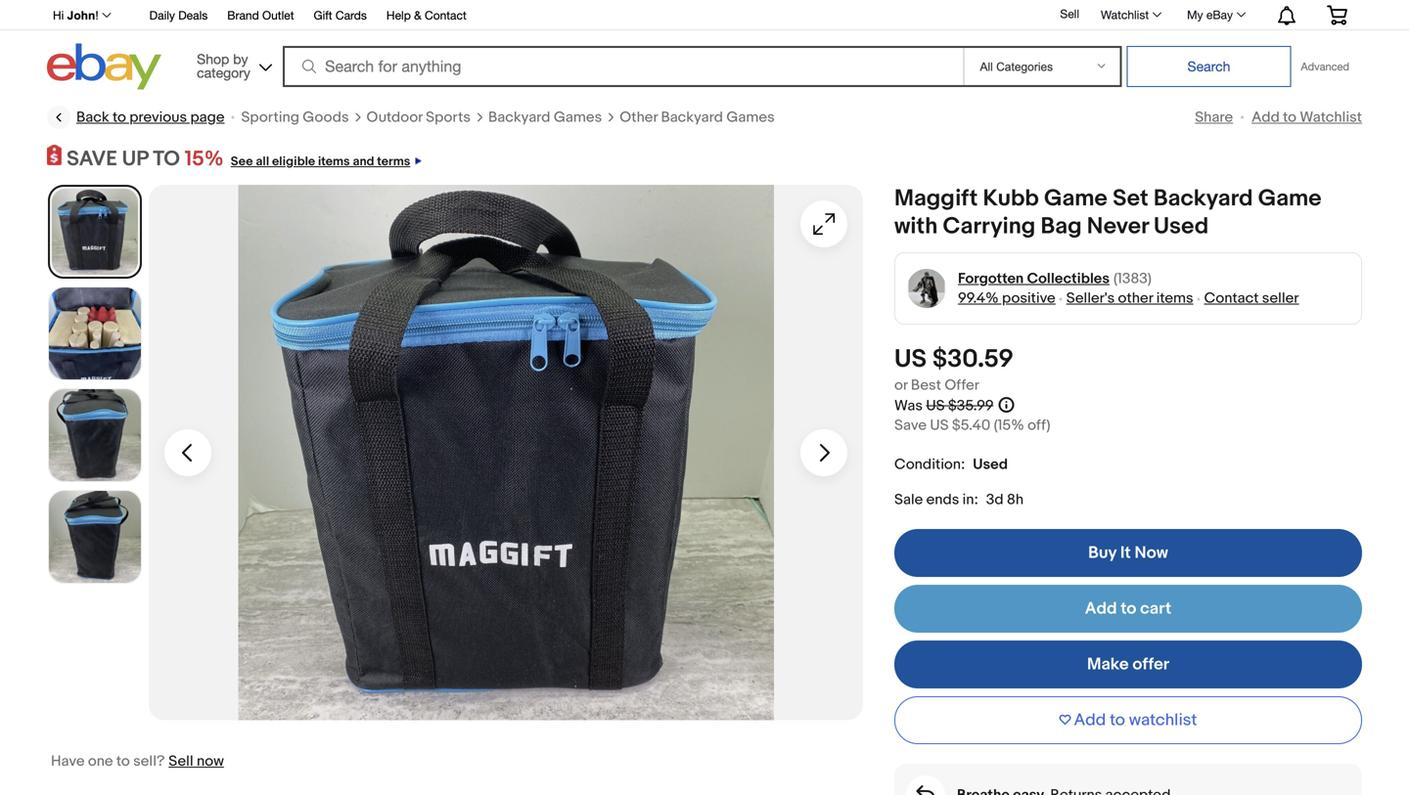 Task type: vqa. For each thing, say whether or not it's contained in the screenshot.
2023 within the 2023 panini prizm draft picks football hobby box factory sealed 4 autos
no



Task type: describe. For each thing, give the bounding box(es) containing it.
2 game from the left
[[1259, 185, 1322, 213]]

picture 3 of 4 image
[[49, 390, 141, 482]]

1 vertical spatial watchlist
[[1300, 109, 1363, 126]]

watchlist
[[1130, 711, 1198, 731]]

sporting
[[241, 109, 299, 126]]

best
[[911, 377, 942, 395]]

gift cards link
[[314, 5, 367, 27]]

other
[[620, 109, 658, 126]]

off)
[[1028, 417, 1051, 435]]

shop by category banner
[[42, 0, 1363, 95]]

none submit inside shop by category banner
[[1127, 46, 1292, 87]]

forgotten
[[958, 270, 1024, 288]]

seller
[[1263, 290, 1300, 308]]

contact seller
[[1205, 290, 1300, 308]]

to for cart
[[1121, 599, 1137, 620]]

hi
[[53, 9, 64, 22]]

or best offer
[[895, 377, 980, 395]]

offer
[[945, 377, 980, 395]]

buy it now
[[1089, 544, 1169, 564]]

buy it now link
[[895, 530, 1363, 578]]

other backyard games
[[620, 109, 775, 126]]

condition: used
[[895, 456, 1008, 474]]

$5.40
[[952, 417, 991, 435]]

and
[[353, 154, 374, 169]]

to for watchlist
[[1110, 711, 1126, 731]]

(1383)
[[1114, 270, 1152, 288]]

save us $5.40 (15% off)
[[895, 417, 1051, 435]]

gift
[[314, 8, 332, 22]]

add to cart
[[1085, 599, 1172, 620]]

it
[[1121, 544, 1131, 564]]

see all eligible items and terms
[[231, 154, 410, 169]]

with
[[895, 213, 938, 241]]

see
[[231, 154, 253, 169]]

john
[[67, 9, 95, 22]]

positive
[[1002, 290, 1056, 308]]

cards
[[336, 8, 367, 22]]

backyard games
[[488, 109, 602, 126]]

buy
[[1089, 544, 1117, 564]]

back to previous page
[[76, 109, 225, 126]]

1 vertical spatial contact
[[1205, 290, 1259, 308]]

category
[[197, 65, 250, 81]]

collectibles
[[1028, 270, 1110, 288]]

0 horizontal spatial sell
[[169, 753, 193, 771]]

my
[[1188, 8, 1204, 22]]

your shopping cart image
[[1327, 5, 1349, 25]]

&
[[414, 8, 422, 22]]

account navigation
[[42, 0, 1363, 30]]

share button
[[1196, 109, 1234, 126]]

us for was
[[926, 398, 945, 415]]

in:
[[963, 492, 979, 509]]

other backyard games link
[[620, 108, 775, 127]]

or
[[895, 377, 908, 395]]

8h
[[1007, 492, 1024, 509]]

deals
[[178, 8, 208, 22]]

gift cards
[[314, 8, 367, 22]]

sale ends in: 3d 8h
[[895, 492, 1024, 509]]

advanced
[[1302, 60, 1350, 73]]

add to watchlist
[[1252, 109, 1363, 126]]

sale
[[895, 492, 923, 509]]

offer
[[1133, 655, 1170, 676]]

add for add to watchlist
[[1252, 109, 1280, 126]]

daily deals
[[149, 8, 208, 22]]

help & contact
[[387, 8, 467, 22]]

was us $35.99
[[895, 398, 994, 415]]

have
[[51, 753, 85, 771]]

sell?
[[133, 753, 165, 771]]

help
[[387, 8, 411, 22]]

my ebay link
[[1177, 3, 1255, 26]]

my ebay
[[1188, 8, 1234, 22]]

to right one
[[116, 753, 130, 771]]

see all eligible items and terms link
[[224, 146, 421, 172]]

watchlist inside account navigation
[[1101, 8, 1149, 22]]

$30.59
[[933, 345, 1014, 375]]

picture 2 of 4 image
[[49, 288, 141, 380]]

page
[[190, 109, 225, 126]]

forgotten collectibles (1383)
[[958, 270, 1152, 288]]

sell link
[[1052, 7, 1089, 21]]

set
[[1113, 185, 1149, 213]]

other
[[1119, 290, 1154, 308]]

$35.99
[[949, 398, 994, 415]]

up
[[122, 146, 148, 172]]

picture 1 of 4 image
[[50, 187, 140, 277]]

by
[[233, 51, 248, 67]]

hi john !
[[53, 9, 99, 22]]

have one to sell? sell now
[[51, 753, 224, 771]]



Task type: locate. For each thing, give the bounding box(es) containing it.
1 game from the left
[[1045, 185, 1108, 213]]

3d
[[987, 492, 1004, 509]]

daily deals link
[[149, 5, 208, 27]]

0 horizontal spatial game
[[1045, 185, 1108, 213]]

1 horizontal spatial watchlist
[[1300, 109, 1363, 126]]

sell
[[1061, 7, 1080, 21], [169, 753, 193, 771]]

items left the and
[[318, 154, 350, 169]]

previous
[[129, 109, 187, 126]]

add
[[1252, 109, 1280, 126], [1085, 599, 1118, 620], [1074, 711, 1107, 731]]

used
[[1154, 213, 1209, 241], [973, 456, 1008, 474]]

help & contact link
[[387, 5, 467, 27]]

all
[[256, 154, 269, 169]]

forgotten collectibles image
[[907, 269, 947, 309]]

to down advanced link
[[1284, 109, 1297, 126]]

game
[[1045, 185, 1108, 213], [1259, 185, 1322, 213]]

items right "other"
[[1157, 290, 1194, 308]]

backyard right sports
[[488, 109, 551, 126]]

watchlist right sell link
[[1101, 8, 1149, 22]]

add for add to watchlist
[[1074, 711, 1107, 731]]

0 horizontal spatial backyard
[[488, 109, 551, 126]]

seller's other items
[[1067, 290, 1194, 308]]

0 horizontal spatial items
[[318, 154, 350, 169]]

to left watchlist
[[1110, 711, 1126, 731]]

1 games from the left
[[554, 109, 602, 126]]

outlet
[[262, 8, 294, 22]]

save up to 15%
[[67, 146, 224, 172]]

to right back
[[113, 109, 126, 126]]

watchlist down advanced
[[1300, 109, 1363, 126]]

1 vertical spatial items
[[1157, 290, 1194, 308]]

1 vertical spatial add
[[1085, 599, 1118, 620]]

99.4% positive link
[[958, 290, 1056, 308]]

1 vertical spatial used
[[973, 456, 1008, 474]]

1 horizontal spatial game
[[1259, 185, 1322, 213]]

None submit
[[1127, 46, 1292, 87]]

1 horizontal spatial games
[[727, 109, 775, 126]]

games left other
[[554, 109, 602, 126]]

outdoor sports
[[367, 109, 471, 126]]

contact seller link
[[1205, 290, 1300, 308]]

1 vertical spatial sell
[[169, 753, 193, 771]]

game left set
[[1045, 185, 1108, 213]]

save
[[67, 146, 117, 172]]

eligible
[[272, 154, 315, 169]]

used inside condition: used
[[973, 456, 1008, 474]]

add down the make
[[1074, 711, 1107, 731]]

0 horizontal spatial games
[[554, 109, 602, 126]]

us down or best offer
[[926, 398, 945, 415]]

0 vertical spatial contact
[[425, 8, 467, 22]]

add inside "link"
[[1085, 599, 1118, 620]]

to for previous
[[113, 109, 126, 126]]

backyard games link
[[488, 108, 602, 127]]

add for add to cart
[[1085, 599, 1118, 620]]

1 horizontal spatial backyard
[[661, 109, 723, 126]]

us for save
[[930, 417, 949, 435]]

us down was us $35.99
[[930, 417, 949, 435]]

make
[[1088, 655, 1129, 676]]

now
[[1135, 544, 1169, 564]]

to inside button
[[1110, 711, 1126, 731]]

items
[[318, 154, 350, 169], [1157, 290, 1194, 308]]

carrying
[[943, 213, 1036, 241]]

picture 4 of 4 image
[[49, 492, 141, 584]]

shop by category button
[[188, 44, 276, 86]]

game down add to watchlist link
[[1259, 185, 1322, 213]]

outdoor sports link
[[367, 108, 471, 127]]

back to previous page link
[[47, 106, 225, 129]]

0 vertical spatial items
[[318, 154, 350, 169]]

2 horizontal spatial backyard
[[1154, 185, 1254, 213]]

99.4%
[[958, 290, 999, 308]]

add left cart in the right of the page
[[1085, 599, 1118, 620]]

shop
[[197, 51, 229, 67]]

contact inside 'link'
[[425, 8, 467, 22]]

seller's other items link
[[1067, 290, 1194, 308]]

0 vertical spatial watchlist
[[1101, 8, 1149, 22]]

sports
[[426, 109, 471, 126]]

add to watchlist
[[1074, 711, 1198, 731]]

was
[[895, 398, 923, 415]]

2 games from the left
[[727, 109, 775, 126]]

0 horizontal spatial used
[[973, 456, 1008, 474]]

backyard right set
[[1154, 185, 1254, 213]]

kubb
[[983, 185, 1039, 213]]

contact
[[425, 8, 467, 22], [1205, 290, 1259, 308]]

games down shop by category banner
[[727, 109, 775, 126]]

2 vertical spatial us
[[930, 417, 949, 435]]

1 horizontal spatial contact
[[1205, 290, 1259, 308]]

!
[[95, 9, 99, 22]]

sell left now
[[169, 753, 193, 771]]

to left cart in the right of the page
[[1121, 599, 1137, 620]]

contact right '&'
[[425, 8, 467, 22]]

0 vertical spatial sell
[[1061, 7, 1080, 21]]

2 vertical spatial add
[[1074, 711, 1107, 731]]

add to watchlist link
[[1252, 109, 1363, 126]]

to inside "link"
[[1121, 599, 1137, 620]]

with details__icon image
[[917, 786, 935, 796]]

99.4% positive
[[958, 290, 1056, 308]]

make offer link
[[895, 641, 1363, 689]]

ends
[[927, 492, 960, 509]]

sell inside account navigation
[[1061, 7, 1080, 21]]

terms
[[377, 154, 410, 169]]

sell left the watchlist link
[[1061, 7, 1080, 21]]

seller's
[[1067, 290, 1115, 308]]

never
[[1087, 213, 1149, 241]]

forgotten collectibles link
[[958, 269, 1110, 289]]

0 horizontal spatial watchlist
[[1101, 8, 1149, 22]]

maggift
[[895, 185, 978, 213]]

watchlist link
[[1091, 3, 1171, 26]]

maggift kubb game set backyard game with carrying bag never used - picture 1 of 4 image
[[149, 185, 863, 721]]

Search for anything text field
[[286, 48, 960, 85]]

1 horizontal spatial used
[[1154, 213, 1209, 241]]

games
[[554, 109, 602, 126], [727, 109, 775, 126]]

watchlist
[[1101, 8, 1149, 22], [1300, 109, 1363, 126]]

0 horizontal spatial contact
[[425, 8, 467, 22]]

backyard inside maggift kubb game set backyard game with carrying bag never used
[[1154, 185, 1254, 213]]

0 vertical spatial us
[[895, 345, 927, 375]]

used up the 3d
[[973, 456, 1008, 474]]

0 vertical spatial used
[[1154, 213, 1209, 241]]

us up or at top right
[[895, 345, 927, 375]]

one
[[88, 753, 113, 771]]

back
[[76, 109, 109, 126]]

1 horizontal spatial items
[[1157, 290, 1194, 308]]

used right set
[[1154, 213, 1209, 241]]

backyard right other
[[661, 109, 723, 126]]

make offer
[[1088, 655, 1170, 676]]

1 vertical spatial us
[[926, 398, 945, 415]]

advanced link
[[1292, 47, 1360, 86]]

daily
[[149, 8, 175, 22]]

1 horizontal spatial sell
[[1061, 7, 1080, 21]]

add to cart link
[[895, 586, 1363, 634]]

add inside button
[[1074, 711, 1107, 731]]

cart
[[1141, 599, 1172, 620]]

0 vertical spatial add
[[1252, 109, 1280, 126]]

now
[[197, 753, 224, 771]]

maggift kubb game set backyard game with carrying bag never used
[[895, 185, 1322, 241]]

add right share
[[1252, 109, 1280, 126]]

used inside maggift kubb game set backyard game with carrying bag never used
[[1154, 213, 1209, 241]]

add to watchlist button
[[895, 697, 1363, 745]]

to for watchlist
[[1284, 109, 1297, 126]]

sell now link
[[169, 753, 224, 771]]

condition:
[[895, 456, 966, 474]]

contact left the seller
[[1205, 290, 1259, 308]]

to
[[153, 146, 180, 172]]



